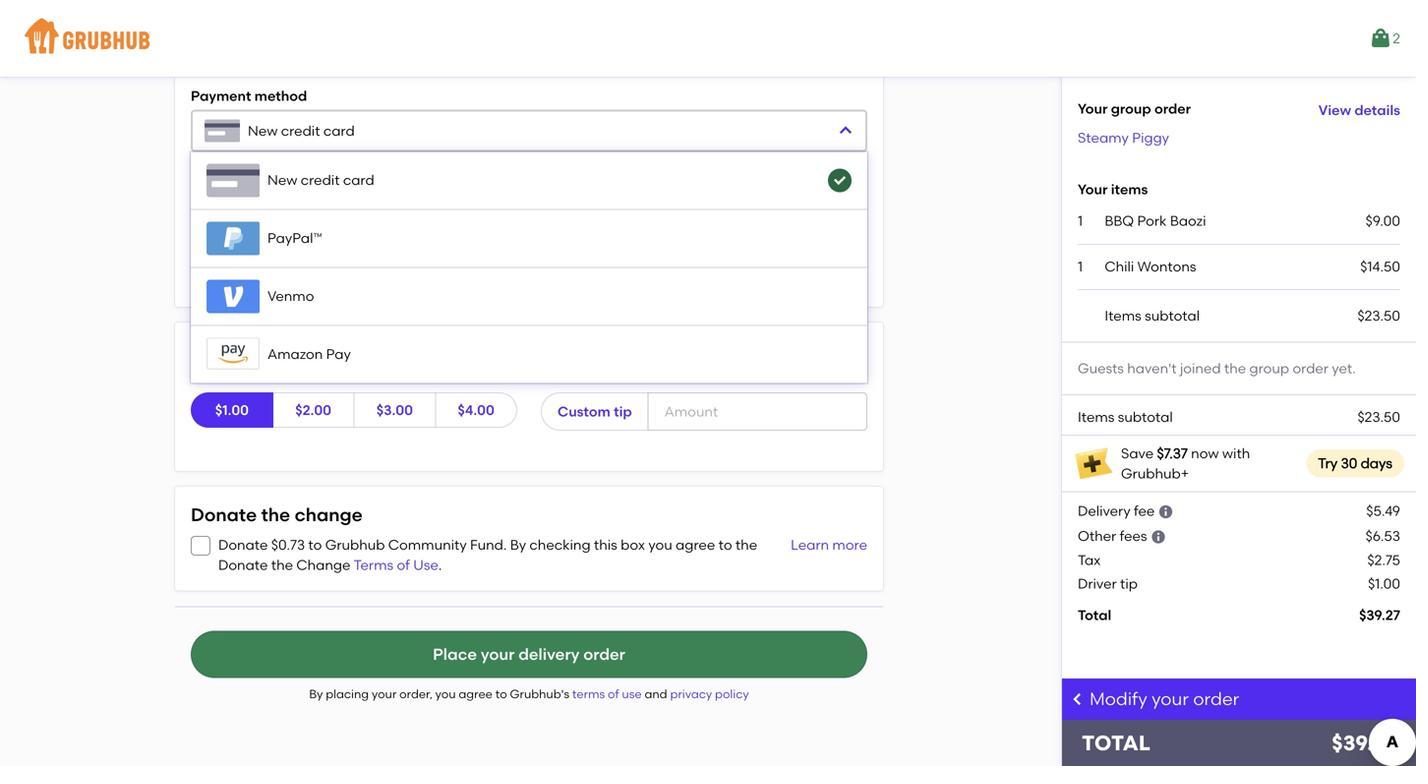 Task type: describe. For each thing, give the bounding box(es) containing it.
$3.00
[[377, 402, 413, 418]]

$7.37
[[1157, 445, 1188, 462]]

box
[[621, 537, 645, 554]]

donate $0.73 to grubhub community fund.
[[218, 537, 510, 554]]

the down $0.73
[[271, 557, 293, 574]]

guests
[[1078, 360, 1124, 377]]

modify your order
[[1090, 689, 1240, 710]]

leave an optional tip on top of driver benefits
[[191, 350, 598, 371]]

1 vertical spatial subtotal
[[1118, 409, 1173, 425]]

$14.50
[[1361, 258, 1401, 275]]

chili wontons
[[1105, 258, 1197, 275]]

custom tip button
[[541, 393, 649, 431]]

to for change
[[719, 537, 732, 554]]

other fees
[[1078, 528, 1148, 545]]

delivery fee
[[1078, 503, 1155, 520]]

0 vertical spatial credit
[[281, 122, 320, 139]]

save credit card
[[218, 257, 328, 274]]

change
[[295, 504, 363, 526]]

you for box
[[649, 537, 673, 554]]

details
[[1355, 102, 1401, 118]]

subscription badge image
[[1074, 444, 1114, 483]]

1 $23.50 from the top
[[1358, 308, 1401, 324]]

order inside button
[[584, 645, 626, 664]]

payment method
[[191, 88, 307, 104]]

bbq pork baozi
[[1105, 213, 1207, 229]]

$6.53
[[1366, 528, 1401, 545]]

1 vertical spatial total
[[1082, 731, 1151, 756]]

save for save $7.37
[[1122, 445, 1154, 462]]

paypal™
[[268, 230, 322, 247]]

main navigation navigation
[[0, 0, 1417, 77]]

piggy
[[1133, 129, 1170, 146]]

2 button
[[1370, 21, 1401, 56]]

use
[[622, 687, 642, 702]]

try 30 days
[[1319, 455, 1393, 472]]

terms of use link
[[572, 687, 645, 702]]

fund.
[[470, 537, 507, 554]]

steamy piggy link
[[1078, 129, 1170, 146]]

0 vertical spatial new
[[248, 122, 278, 139]]

0 vertical spatial group
[[1111, 100, 1152, 117]]

0 horizontal spatial your
[[372, 687, 397, 702]]

$3.00 button
[[354, 393, 436, 428]]

1 horizontal spatial of
[[446, 350, 463, 371]]

days
[[1361, 455, 1393, 472]]

1 for bbq pork baozi
[[1078, 213, 1083, 229]]

place your delivery order button
[[191, 631, 868, 679]]

$5.49
[[1367, 503, 1401, 520]]

view
[[1319, 102, 1352, 118]]

grubhub+
[[1122, 465, 1190, 482]]

pay
[[326, 346, 351, 363]]

community
[[388, 537, 467, 554]]

0 vertical spatial subtotal
[[1145, 308, 1200, 324]]

1 vertical spatial items subtotal
[[1078, 409, 1173, 425]]

method
[[255, 88, 307, 104]]

to for use
[[496, 687, 507, 702]]

1 vertical spatial of
[[397, 557, 410, 574]]

by placing your order, you agree to grubhub's terms of use and privacy policy
[[309, 687, 749, 702]]

privacy
[[670, 687, 712, 702]]

2
[[1393, 30, 1401, 47]]

placing
[[326, 687, 369, 702]]

use
[[413, 557, 439, 574]]

baozi
[[1171, 213, 1207, 229]]

donate for donate $0.73 to grubhub community fund.
[[218, 537, 268, 554]]

your for modify
[[1152, 689, 1189, 710]]

$4.00 button
[[435, 393, 517, 428]]

1 vertical spatial card
[[343, 172, 375, 189]]

your items
[[1078, 181, 1148, 198]]

now
[[1192, 445, 1219, 462]]

place your delivery order
[[433, 645, 626, 664]]

checking
[[530, 537, 591, 554]]

$2.75
[[1368, 552, 1401, 568]]

delivery
[[1078, 503, 1131, 520]]

fee
[[1134, 503, 1155, 520]]

other
[[1078, 528, 1117, 545]]

0 vertical spatial $39.27
[[1360, 607, 1401, 624]]

the right joined on the top right
[[1225, 360, 1247, 377]]

0 horizontal spatial tip
[[355, 350, 380, 371]]

delivery
[[519, 645, 580, 664]]

optional
[[276, 350, 351, 371]]

tip for driver tip
[[1121, 576, 1138, 592]]

0 horizontal spatial driver
[[468, 350, 521, 371]]

grubhub's
[[510, 687, 570, 702]]

change
[[296, 557, 351, 574]]

the up $0.73
[[261, 504, 290, 526]]

top
[[411, 350, 441, 371]]

1 vertical spatial $1.00
[[1369, 576, 1401, 592]]

yet.
[[1332, 360, 1356, 377]]

learn
[[791, 537, 829, 554]]

2 $23.50 from the top
[[1358, 409, 1401, 425]]

0 vertical spatial items
[[1105, 308, 1142, 324]]

by for placing
[[309, 687, 323, 702]]

the left learn
[[736, 537, 758, 554]]



Task type: locate. For each thing, give the bounding box(es) containing it.
you for order,
[[436, 687, 456, 702]]

you inside by checking this box you agree to the donate the change
[[649, 537, 673, 554]]

2 vertical spatial donate
[[218, 557, 268, 574]]

pork
[[1138, 213, 1167, 229]]

donate for donate the change
[[191, 504, 257, 526]]

on
[[384, 350, 406, 371]]

custom
[[558, 403, 611, 420]]

terms
[[354, 557, 394, 574]]

and
[[645, 687, 668, 702]]

group
[[1111, 100, 1152, 117], [1250, 360, 1290, 377]]

to left learn
[[719, 537, 732, 554]]

0 vertical spatial 1
[[1078, 213, 1083, 229]]

1 horizontal spatial by
[[510, 537, 526, 554]]

place
[[433, 645, 477, 664]]

new up paypal™
[[268, 172, 298, 189]]

1 vertical spatial group
[[1250, 360, 1290, 377]]

your
[[481, 645, 515, 664], [372, 687, 397, 702], [1152, 689, 1189, 710]]

your right modify
[[1152, 689, 1189, 710]]

1 vertical spatial your
[[1078, 181, 1108, 198]]

0 vertical spatial card
[[324, 122, 355, 139]]

tip
[[355, 350, 380, 371], [614, 403, 632, 420], [1121, 576, 1138, 592]]

your left items
[[1078, 181, 1108, 198]]

2 vertical spatial of
[[608, 687, 619, 702]]

grubhub
[[325, 537, 385, 554]]

1 vertical spatial save
[[1122, 445, 1154, 462]]

2 vertical spatial card
[[297, 257, 328, 274]]

1 horizontal spatial agree
[[676, 537, 715, 554]]

0 vertical spatial save
[[218, 257, 251, 274]]

this
[[594, 537, 618, 554]]

new credit card
[[248, 122, 355, 139], [268, 172, 375, 189]]

1 1 from the top
[[1078, 213, 1083, 229]]

1 horizontal spatial driver
[[1078, 576, 1117, 592]]

your
[[1078, 100, 1108, 117], [1078, 181, 1108, 198]]

tip left on
[[355, 350, 380, 371]]

$23.50 down $14.50
[[1358, 308, 1401, 324]]

your left the order,
[[372, 687, 397, 702]]

1 horizontal spatial your
[[481, 645, 515, 664]]

donate the change
[[191, 504, 363, 526]]

1 horizontal spatial group
[[1250, 360, 1290, 377]]

items down chili at top right
[[1105, 308, 1142, 324]]

30
[[1342, 455, 1358, 472]]

learn more
[[791, 537, 868, 554]]

amazon pay
[[268, 346, 351, 363]]

0 vertical spatial donate
[[191, 504, 257, 526]]

1 horizontal spatial tip
[[614, 403, 632, 420]]

$4.00
[[458, 402, 495, 418]]

0 horizontal spatial group
[[1111, 100, 1152, 117]]

1 horizontal spatial you
[[649, 537, 673, 554]]

1 vertical spatial driver
[[1078, 576, 1117, 592]]

total down modify
[[1082, 731, 1151, 756]]

bbq
[[1105, 213, 1134, 229]]

0 vertical spatial your
[[1078, 100, 1108, 117]]

$1.00
[[215, 402, 249, 418], [1369, 576, 1401, 592]]

1 vertical spatial credit
[[301, 172, 340, 189]]

learn more link
[[786, 535, 868, 575]]

0 vertical spatial $23.50
[[1358, 308, 1401, 324]]

items
[[1111, 181, 1148, 198]]

order right modify
[[1194, 689, 1240, 710]]

1 vertical spatial items
[[1078, 409, 1115, 425]]

steamy piggy
[[1078, 129, 1170, 146]]

by left placing
[[309, 687, 323, 702]]

your up steamy on the right of the page
[[1078, 100, 1108, 117]]

you right the order,
[[436, 687, 456, 702]]

$23.50 up days
[[1358, 409, 1401, 425]]

your for place
[[481, 645, 515, 664]]

items
[[1105, 308, 1142, 324], [1078, 409, 1115, 425]]

tip for custom tip
[[614, 403, 632, 420]]

0 vertical spatial $1.00
[[215, 402, 249, 418]]

total down driver tip
[[1078, 607, 1112, 624]]

steamy
[[1078, 129, 1129, 146]]

guests haven't joined the group order yet.
[[1078, 360, 1356, 377]]

1 horizontal spatial $1.00
[[1369, 576, 1401, 592]]

new credit card up paypal™
[[268, 172, 375, 189]]

2 your from the top
[[1078, 181, 1108, 198]]

new down payment method
[[248, 122, 278, 139]]

1 vertical spatial $39.27
[[1332, 731, 1397, 756]]

your for $39.27
[[1078, 100, 1108, 117]]

your right place
[[481, 645, 515, 664]]

agree down place
[[459, 687, 493, 702]]

you right box
[[649, 537, 673, 554]]

benefits
[[525, 350, 598, 371]]

terms of use link
[[354, 557, 439, 574]]

$1.00 down "$2.75"
[[1369, 576, 1401, 592]]

tax
[[1078, 552, 1101, 568]]

2 vertical spatial credit
[[254, 257, 293, 274]]

1 for chili wontons
[[1078, 258, 1083, 275]]

save $7.37
[[1122, 445, 1188, 462]]

joined
[[1181, 360, 1221, 377]]

2 horizontal spatial of
[[608, 687, 619, 702]]

credit down method
[[281, 122, 320, 139]]

order left yet.
[[1293, 360, 1329, 377]]

save up leave
[[218, 257, 251, 274]]

0 vertical spatial total
[[1078, 607, 1112, 624]]

agree for grubhub's
[[459, 687, 493, 702]]

by
[[510, 537, 526, 554], [309, 687, 323, 702]]

terms of use .
[[354, 557, 442, 574]]

$0.73
[[271, 537, 305, 554]]

2 horizontal spatial to
[[719, 537, 732, 554]]

payment
[[191, 88, 251, 104]]

1 horizontal spatial save
[[1122, 445, 1154, 462]]

0 vertical spatial driver
[[468, 350, 521, 371]]

to left grubhub's
[[496, 687, 507, 702]]

driver
[[468, 350, 521, 371], [1078, 576, 1117, 592]]

0 vertical spatial of
[[446, 350, 463, 371]]

2 1 from the top
[[1078, 258, 1083, 275]]

by right fund.
[[510, 537, 526, 554]]

tip right 'custom'
[[614, 403, 632, 420]]

$2.00 button
[[272, 393, 355, 428]]

venmo
[[268, 288, 314, 305]]

0 horizontal spatial $1.00
[[215, 402, 249, 418]]

by for checking
[[510, 537, 526, 554]]

driver down 'tax'
[[1078, 576, 1117, 592]]

order
[[1155, 100, 1191, 117], [1293, 360, 1329, 377], [584, 645, 626, 664], [1194, 689, 1240, 710]]

your inside place your delivery order button
[[481, 645, 515, 664]]

0 vertical spatial tip
[[355, 350, 380, 371]]

the
[[1225, 360, 1247, 377], [261, 504, 290, 526], [736, 537, 758, 554], [271, 557, 293, 574]]

privacy policy link
[[670, 687, 749, 702]]

$1.00 inside button
[[215, 402, 249, 418]]

0 vertical spatial agree
[[676, 537, 715, 554]]

$2.00
[[295, 402, 332, 418]]

view details button
[[1319, 92, 1401, 128]]

2 vertical spatial tip
[[1121, 576, 1138, 592]]

0 vertical spatial items subtotal
[[1105, 308, 1200, 324]]

items subtotal
[[1105, 308, 1200, 324], [1078, 409, 1173, 425]]

$23.50
[[1358, 308, 1401, 324], [1358, 409, 1401, 425]]

custom tip
[[558, 403, 632, 420]]

leave
[[191, 350, 245, 371]]

by inside by checking this box you agree to the donate the change
[[510, 537, 526, 554]]

1 vertical spatial new
[[268, 172, 298, 189]]

1 vertical spatial by
[[309, 687, 323, 702]]

an
[[249, 350, 272, 371]]

agree right box
[[676, 537, 715, 554]]

0 vertical spatial new credit card
[[248, 122, 355, 139]]

svg image
[[838, 123, 854, 139], [832, 173, 848, 188], [195, 259, 207, 271], [1159, 504, 1174, 520], [1151, 529, 1167, 545], [195, 540, 207, 552], [1070, 692, 1086, 707]]

donate inside by checking this box you agree to the donate the change
[[218, 557, 268, 574]]

group up steamy piggy link
[[1111, 100, 1152, 117]]

order up terms of use link
[[584, 645, 626, 664]]

your group order
[[1078, 100, 1191, 117]]

order,
[[400, 687, 433, 702]]

view details
[[1319, 102, 1401, 118]]

1 vertical spatial tip
[[614, 403, 632, 420]]

terms
[[572, 687, 605, 702]]

0 horizontal spatial agree
[[459, 687, 493, 702]]

driver tip
[[1078, 576, 1138, 592]]

subtotal
[[1145, 308, 1200, 324], [1118, 409, 1173, 425]]

agree for the
[[676, 537, 715, 554]]

.
[[439, 557, 442, 574]]

1 horizontal spatial to
[[496, 687, 507, 702]]

0 horizontal spatial save
[[218, 257, 251, 274]]

order up piggy on the right top
[[1155, 100, 1191, 117]]

0 horizontal spatial by
[[309, 687, 323, 702]]

by checking this box you agree to the donate the change
[[218, 537, 758, 574]]

1 vertical spatial new credit card
[[268, 172, 375, 189]]

to inside by checking this box you agree to the donate the change
[[719, 537, 732, 554]]

modify
[[1090, 689, 1148, 710]]

agree
[[676, 537, 715, 554], [459, 687, 493, 702]]

1 left "bbq"
[[1078, 213, 1083, 229]]

policy
[[715, 687, 749, 702]]

fees
[[1120, 528, 1148, 545]]

save
[[218, 257, 251, 274], [1122, 445, 1154, 462]]

1 left chili at top right
[[1078, 258, 1083, 275]]

items up subscription badge image
[[1078, 409, 1115, 425]]

0 horizontal spatial to
[[308, 537, 322, 554]]

try
[[1319, 455, 1338, 472]]

subtotal up save $7.37
[[1118, 409, 1173, 425]]

credit down paypal™
[[254, 257, 293, 274]]

tip down fees
[[1121, 576, 1138, 592]]

1 your from the top
[[1078, 100, 1108, 117]]

of
[[446, 350, 463, 371], [397, 557, 410, 574], [608, 687, 619, 702]]

1 vertical spatial $23.50
[[1358, 409, 1401, 425]]

2 horizontal spatial tip
[[1121, 576, 1138, 592]]

1 vertical spatial agree
[[459, 687, 493, 702]]

now with grubhub+
[[1122, 445, 1251, 482]]

new credit card down method
[[248, 122, 355, 139]]

group right joined on the top right
[[1250, 360, 1290, 377]]

0 vertical spatial by
[[510, 537, 526, 554]]

1 vertical spatial donate
[[218, 537, 268, 554]]

more
[[833, 537, 868, 554]]

credit up paypal™
[[301, 172, 340, 189]]

wontons
[[1138, 258, 1197, 275]]

$1.00 button
[[191, 393, 273, 428]]

items subtotal up save $7.37
[[1078, 409, 1173, 425]]

$9.00
[[1366, 213, 1401, 229]]

tip inside button
[[614, 403, 632, 420]]

agree inside by checking this box you agree to the donate the change
[[676, 537, 715, 554]]

donate
[[191, 504, 257, 526], [218, 537, 268, 554], [218, 557, 268, 574]]

0 vertical spatial you
[[649, 537, 673, 554]]

$1.00 down leave
[[215, 402, 249, 418]]

chili
[[1105, 258, 1135, 275]]

items subtotal down chili wontons
[[1105, 308, 1200, 324]]

with
[[1223, 445, 1251, 462]]

2 horizontal spatial your
[[1152, 689, 1189, 710]]

your for save
[[1078, 181, 1108, 198]]

1 vertical spatial 1
[[1078, 258, 1083, 275]]

to up change
[[308, 537, 322, 554]]

save up grubhub+
[[1122, 445, 1154, 462]]

0 horizontal spatial you
[[436, 687, 456, 702]]

driver up the $4.00
[[468, 350, 521, 371]]

save for save credit card
[[218, 257, 251, 274]]

haven't
[[1128, 360, 1177, 377]]

$39.27
[[1360, 607, 1401, 624], [1332, 731, 1397, 756]]

1 vertical spatial you
[[436, 687, 456, 702]]

to
[[308, 537, 322, 554], [719, 537, 732, 554], [496, 687, 507, 702]]

subtotal down 'wontons'
[[1145, 308, 1200, 324]]

0 horizontal spatial of
[[397, 557, 410, 574]]



Task type: vqa. For each thing, say whether or not it's contained in the screenshot.
'Penn'
no



